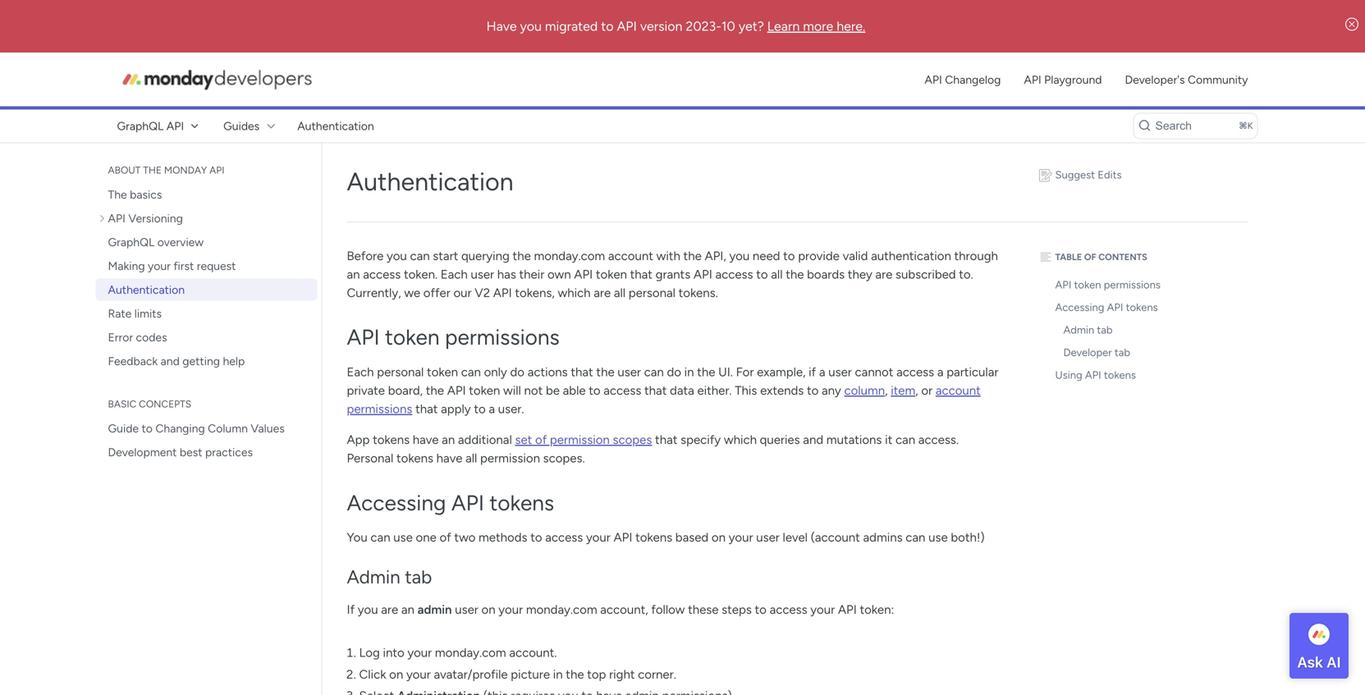Task type: describe. For each thing, give the bounding box(es) containing it.
corner.
[[638, 667, 676, 682]]

api changelog
[[925, 72, 1001, 86]]

account,
[[600, 603, 648, 618]]

you right api,
[[729, 249, 750, 263]]

monday.com inside before you can start querying the monday.com account with the api, you need to provide valid authentication through an access token. each user has their own api token that grants api access to all the boards they are subscribed to. currently, we offer our v2 api tokens, which are all personal tokens.
[[534, 249, 605, 263]]

graphql api image
[[113, 62, 318, 94]]

to right "steps"
[[755, 603, 767, 618]]

suggest edits link
[[1036, 167, 1217, 183]]

register image
[[1036, 168, 1055, 182]]

more
[[803, 18, 833, 34]]

can inside that specify which queries and mutations it can access. personal tokens have all permission scopes.
[[896, 433, 915, 447]]

versioning
[[128, 211, 183, 225]]

with
[[656, 249, 680, 263]]

1 do from the left
[[510, 365, 525, 380]]

about
[[108, 164, 141, 176]]

accessing api tokens link
[[1036, 296, 1217, 319]]

admin tab link
[[1045, 319, 1217, 341]]

api up the tokens.
[[694, 267, 712, 282]]

start
[[433, 249, 458, 263]]

either.
[[697, 383, 732, 398]]

cannot
[[855, 365, 894, 380]]

api down the on the left of page
[[108, 211, 125, 225]]

the left api,
[[683, 249, 702, 263]]

the left ui.
[[697, 365, 715, 380]]

0 horizontal spatial a
[[489, 402, 495, 417]]

you for if you are an admin user on your monday.com account, follow these steps to access your api token:
[[358, 603, 378, 618]]

api right own
[[574, 267, 593, 282]]

through
[[954, 249, 998, 263]]

tokens,
[[515, 286, 555, 300]]

token inside before you can start querying the monday.com account with the api, you need to provide valid authentication through an access token. each user has their own api token that grants api access to all the boards they are subscribed to. currently, we offer our v2 api tokens, which are all personal tokens.
[[596, 267, 627, 282]]

scopes.
[[543, 451, 585, 466]]

can left only
[[461, 365, 481, 380]]

error
[[108, 330, 133, 344]]

0 horizontal spatial admin
[[347, 566, 400, 588]]

ask ai button
[[1290, 613, 1349, 679]]

valid
[[843, 249, 868, 263]]

extends
[[760, 383, 804, 398]]

0 horizontal spatial of
[[440, 530, 451, 545]]

ask
[[1297, 653, 1323, 671]]

based
[[675, 530, 709, 545]]

the
[[108, 188, 127, 202]]

2 vertical spatial are
[[381, 603, 398, 618]]

community
[[1188, 72, 1248, 86]]

boards
[[807, 267, 845, 282]]

each inside before you can start querying the monday.com account with the api, you need to provide valid authentication through an access token. each user has their own api token that grants api access to all the boards they are subscribed to. currently, we offer our v2 api tokens, which are all personal tokens.
[[441, 267, 468, 282]]

the right actions
[[596, 365, 615, 380]]

scopes
[[613, 433, 652, 447]]

api inside popup button
[[166, 119, 184, 133]]

can inside before you can start querying the monday.com account with the api, you need to provide valid authentication through an access token. each user has their own api token that grants api access to all the boards they are subscribed to. currently, we offer our v2 api tokens, which are all personal tokens.
[[410, 249, 430, 263]]

making your first request link
[[96, 255, 317, 277]]

1 horizontal spatial a
[[819, 365, 825, 380]]

api left 'changelog'
[[925, 72, 942, 86]]

api left the version
[[617, 18, 637, 34]]

guides
[[223, 119, 260, 133]]

mutations
[[827, 433, 882, 447]]

admins
[[863, 530, 903, 545]]

methods
[[479, 530, 527, 545]]

to right migrated
[[601, 18, 614, 34]]

using
[[1055, 369, 1083, 382]]

subscribed
[[896, 267, 956, 282]]

each inside each personal token can only do actions that the user can do in the ui. for example, if a user cannot access a particular private board, the api token will not be able to access that data either. this extends to any
[[347, 365, 374, 380]]

limits
[[134, 307, 162, 321]]

board,
[[388, 383, 423, 398]]

querying
[[461, 249, 510, 263]]

api token permissions link
[[1036, 274, 1217, 296]]

feedback
[[108, 354, 158, 368]]

currently,
[[347, 286, 401, 300]]

graphql for graphql overview
[[108, 235, 155, 249]]

0 horizontal spatial accessing api tokens
[[347, 490, 554, 516]]

this
[[735, 383, 757, 398]]

developer
[[1064, 346, 1112, 359]]

data
[[670, 383, 694, 398]]

graphql for graphql api
[[117, 119, 164, 133]]

offer
[[423, 286, 450, 300]]

monday.com inside log into your monday.com account. click on your avatar/profile picture in the top right corner.
[[435, 646, 506, 661]]

private
[[347, 383, 385, 398]]

feedback and getting help link
[[96, 350, 317, 372]]

which inside that specify which queries and mutations it can access. personal tokens have all permission scopes.
[[724, 433, 757, 447]]

10
[[722, 18, 735, 34]]

follow
[[651, 603, 685, 618]]

1 vertical spatial monday.com
[[526, 603, 597, 618]]

1 vertical spatial all
[[614, 286, 626, 300]]

ui.
[[718, 365, 733, 380]]

changing
[[155, 422, 205, 435]]

your up account. on the left bottom of the page
[[499, 603, 523, 618]]

migrated
[[545, 18, 598, 34]]

the up the basics
[[143, 164, 162, 176]]

1 horizontal spatial of
[[535, 433, 547, 447]]

token:
[[860, 603, 894, 618]]

to right need
[[783, 249, 795, 263]]

token up apply
[[427, 365, 458, 380]]

on for follow
[[481, 603, 496, 618]]

picture
[[511, 667, 550, 682]]

tab for admin tab link
[[1097, 323, 1113, 337]]

top
[[587, 667, 606, 682]]

be
[[546, 383, 560, 398]]

0 vertical spatial all
[[771, 267, 783, 282]]

authentication
[[871, 249, 951, 263]]

api down has
[[493, 286, 512, 300]]

api down currently,
[[347, 324, 380, 350]]

2 horizontal spatial a
[[937, 365, 944, 380]]

1 , from the left
[[885, 383, 888, 398]]

guide to changing column values
[[108, 422, 285, 435]]

your right based at the bottom
[[729, 530, 753, 545]]

request
[[197, 259, 236, 273]]

to right able
[[589, 383, 601, 398]]

1 vertical spatial api token permissions
[[347, 324, 560, 350]]

1 vertical spatial accessing
[[347, 490, 446, 516]]

to right apply
[[474, 402, 486, 417]]

item
[[891, 383, 916, 398]]

access up currently,
[[363, 267, 401, 282]]

project logo image
[[1306, 621, 1332, 648]]

your left token:
[[810, 603, 835, 618]]

feedback and getting help
[[108, 354, 245, 368]]

developer's community
[[1125, 72, 1248, 86]]

we
[[404, 286, 420, 300]]

or
[[921, 383, 933, 398]]

log
[[359, 646, 380, 661]]

authentication link
[[96, 279, 317, 301]]

the inside log into your monday.com account. click on your avatar/profile picture in the top right corner.
[[566, 667, 584, 682]]

user inside before you can start querying the monday.com account with the api, you need to provide valid authentication through an access token. each user has their own api token that grants api access to all the boards they are subscribed to. currently, we offer our v2 api tokens, which are all personal tokens.
[[471, 267, 494, 282]]

column , item , or
[[844, 383, 936, 398]]

the up apply
[[426, 383, 444, 398]]

it
[[885, 433, 893, 447]]

access right methods
[[545, 530, 583, 545]]

1 vertical spatial authentication
[[347, 167, 514, 197]]

2 use from the left
[[929, 530, 948, 545]]

user left the level on the bottom of the page
[[756, 530, 780, 545]]

graphql api
[[117, 119, 184, 133]]

api left token:
[[838, 603, 857, 618]]

which inside before you can start querying the monday.com account with the api, you need to provide valid authentication through an access token. each user has their own api token that grants api access to all the boards they are subscribed to. currently, we offer our v2 api tokens, which are all personal tokens.
[[558, 286, 591, 300]]

2 do from the left
[[667, 365, 681, 380]]

guide
[[108, 422, 139, 435]]

best
[[180, 445, 202, 459]]

in inside each personal token can only do actions that the user can do in the ui. for example, if a user cannot access a particular private board, the api token will not be able to access that data either. this extends to any
[[684, 365, 694, 380]]

tokens left based at the bottom
[[635, 530, 672, 545]]

2 vertical spatial tab
[[405, 566, 432, 588]]

api left the playground
[[1024, 72, 1042, 86]]

version
[[640, 18, 683, 34]]

0 vertical spatial api token permissions
[[1055, 278, 1161, 291]]

1 horizontal spatial accessing api tokens
[[1055, 301, 1158, 314]]

token down only
[[469, 383, 500, 398]]

2 vertical spatial authentication
[[108, 283, 185, 297]]

2 , from the left
[[916, 383, 918, 398]]

that left data
[[644, 383, 667, 398]]

search
[[1155, 119, 1192, 132]]

access right "steps"
[[770, 603, 807, 618]]

your up if you are an admin user on your monday.com account, follow these steps to access your api token:
[[586, 530, 611, 545]]

developer's community link
[[1116, 67, 1257, 92]]

can up account permissions
[[644, 365, 664, 380]]

token down we
[[385, 324, 440, 350]]

error codes
[[108, 330, 167, 344]]

the up their
[[513, 249, 531, 263]]

the down provide
[[786, 267, 804, 282]]

token up accessing api tokens link
[[1074, 278, 1101, 291]]

that inside before you can start querying the monday.com account with the api, you need to provide valid authentication through an access token. each user has their own api token that grants api access to all the boards they are subscribed to. currently, we offer our v2 api tokens, which are all personal tokens.
[[630, 267, 653, 282]]

developer tab
[[1064, 346, 1130, 359]]

that down "board,"
[[415, 402, 438, 417]]

you can use one of two methods to access your api tokens based on your user level (account admins can use both!)
[[347, 530, 985, 545]]

column
[[844, 383, 885, 398]]

for
[[736, 365, 754, 380]]

user up any
[[829, 365, 852, 380]]



Task type: vqa. For each thing, say whether or not it's contained in the screenshot.
bottom '2023-'
no



Task type: locate. For each thing, give the bounding box(es) containing it.
0 vertical spatial each
[[441, 267, 468, 282]]

ai
[[1327, 653, 1341, 671]]

2 vertical spatial monday.com
[[435, 646, 506, 661]]

tab up using api tokens link
[[1115, 346, 1130, 359]]

1 horizontal spatial api token permissions
[[1055, 278, 1161, 291]]

which down own
[[558, 286, 591, 300]]

apply
[[441, 402, 471, 417]]

you right if
[[358, 603, 378, 618]]

all
[[771, 267, 783, 282], [614, 286, 626, 300], [466, 451, 477, 466]]

1 horizontal spatial chevron down image
[[264, 119, 278, 133]]

not
[[524, 383, 543, 398]]

0 vertical spatial authentication
[[297, 119, 374, 133]]

personal
[[629, 286, 676, 300], [377, 365, 424, 380]]

an for that specify which queries and mutations it can access. personal tokens have all permission scopes.
[[442, 433, 455, 447]]

tab up 'developer tab'
[[1097, 323, 1113, 337]]

1 horizontal spatial permissions
[[445, 324, 560, 350]]

chevron down image right guides on the left top of the page
[[264, 119, 278, 133]]

one
[[416, 530, 437, 545]]

1 horizontal spatial in
[[684, 365, 694, 380]]

api up two
[[451, 490, 484, 516]]

tokens up admin tab link
[[1126, 301, 1158, 314]]

api left based at the bottom
[[614, 530, 632, 545]]

0 horizontal spatial api token permissions
[[347, 324, 560, 350]]

will
[[503, 383, 521, 398]]

a left particular
[[937, 365, 944, 380]]

all inside that specify which queries and mutations it can access. personal tokens have all permission scopes.
[[466, 451, 477, 466]]

tokens right personal on the left bottom of page
[[396, 451, 433, 466]]

do up will
[[510, 365, 525, 380]]

of right set on the bottom of page
[[535, 433, 547, 447]]

1 horizontal spatial personal
[[629, 286, 676, 300]]

token
[[596, 267, 627, 282], [1074, 278, 1101, 291], [385, 324, 440, 350], [427, 365, 458, 380], [469, 383, 500, 398]]

using api tokens link
[[1036, 364, 1217, 387]]

the basics
[[108, 188, 162, 202]]

1 vertical spatial which
[[724, 433, 757, 447]]

2 vertical spatial all
[[466, 451, 477, 466]]

1 vertical spatial are
[[594, 286, 611, 300]]

0 horizontal spatial are
[[381, 603, 398, 618]]

permissions up only
[[445, 324, 560, 350]]

authentication
[[297, 119, 374, 133], [347, 167, 514, 197], [108, 283, 185, 297]]

development
[[108, 445, 177, 459]]

0 vertical spatial on
[[712, 530, 726, 545]]

actions
[[528, 365, 568, 380]]

playground
[[1044, 72, 1102, 86]]

chevron down image for guides
[[264, 119, 278, 133]]

they
[[848, 267, 872, 282]]

each up our
[[441, 267, 468, 282]]

1 horizontal spatial and
[[803, 433, 823, 447]]

0 vertical spatial graphql
[[117, 119, 164, 133]]

of right one
[[440, 530, 451, 545]]

api down "api token permissions" link
[[1107, 301, 1123, 314]]

1 vertical spatial permission
[[480, 451, 540, 466]]

, left or
[[916, 383, 918, 398]]

tokens.
[[679, 286, 718, 300]]

,
[[885, 383, 888, 398], [916, 383, 918, 398]]

0 horizontal spatial use
[[393, 530, 413, 545]]

concepts
[[139, 398, 191, 410]]

api down 'developer tab'
[[1085, 369, 1101, 382]]

0 vertical spatial personal
[[629, 286, 676, 300]]

and down codes
[[161, 354, 180, 368]]

0 vertical spatial admin tab
[[1064, 323, 1113, 337]]

api up the basics link
[[209, 164, 224, 176]]

that apply to a user.
[[412, 402, 524, 417]]

before you can start querying the monday.com account with the api, you need to provide valid authentication through an access token. each user has their own api token that grants api access to all the boards they are subscribed to. currently, we offer our v2 api tokens, which are all personal tokens.
[[347, 249, 998, 300]]

0 horizontal spatial chevron down image
[[189, 120, 200, 132]]

have
[[413, 433, 439, 447], [436, 451, 463, 466]]

api up accessing api tokens link
[[1055, 278, 1072, 291]]

2 horizontal spatial an
[[442, 433, 455, 447]]

set of permission scopes link
[[515, 433, 652, 447]]

0 vertical spatial in
[[684, 365, 694, 380]]

personal inside before you can start querying the monday.com account with the api, you need to provide valid authentication through an access token. each user has their own api token that grants api access to all the boards they are subscribed to. currently, we offer our v2 api tokens, which are all personal tokens.
[[629, 286, 676, 300]]

chevron down image for graphql api
[[189, 120, 200, 132]]

(account
[[811, 530, 860, 545]]

their
[[519, 267, 545, 282]]

1 vertical spatial graphql
[[108, 235, 155, 249]]

each up private on the left
[[347, 365, 374, 380]]

about the monday api
[[108, 164, 224, 176]]

admin up developer
[[1064, 323, 1094, 337]]

1 horizontal spatial which
[[724, 433, 757, 447]]

permissions down private on the left
[[347, 402, 412, 417]]

to right "guide"
[[142, 422, 153, 435]]

0 horizontal spatial on
[[389, 667, 403, 682]]

learn
[[767, 18, 800, 34]]

permission up scopes.
[[550, 433, 610, 447]]

0 horizontal spatial an
[[347, 267, 360, 282]]

all left the tokens.
[[614, 286, 626, 300]]

0 vertical spatial which
[[558, 286, 591, 300]]

1 horizontal spatial all
[[614, 286, 626, 300]]

that inside that specify which queries and mutations it can access. personal tokens have all permission scopes.
[[655, 433, 678, 447]]

tokens up methods
[[490, 490, 554, 516]]

admin tab up developer
[[1064, 323, 1113, 337]]

on for in
[[389, 667, 403, 682]]

example,
[[757, 365, 806, 380]]

an inside before you can start querying the monday.com account with the api, you need to provide valid authentication through an access token. each user has their own api token that grants api access to all the boards they are subscribed to. currently, we offer our v2 api tokens, which are all personal tokens.
[[347, 267, 360, 282]]

1 horizontal spatial permission
[[550, 433, 610, 447]]

you for before you can start querying the monday.com account with the api, you need to provide valid authentication through an access token. each user has their own api token that grants api access to all the boards they are subscribed to. currently, we offer our v2 api tokens, which are all personal tokens.
[[387, 249, 407, 263]]

basics
[[130, 188, 162, 202]]

the basics link
[[96, 183, 317, 206]]

2 horizontal spatial permissions
[[1104, 278, 1161, 291]]

search1 image
[[1138, 119, 1151, 132]]

monday.com up own
[[534, 249, 605, 263]]

personal inside each personal token can only do actions that the user can do in the ui. for example, if a user cannot access a particular private board, the api token will not be able to access that data either. this extends to any
[[377, 365, 424, 380]]

in right picture
[[553, 667, 563, 682]]

chevron down image inside guides button
[[264, 119, 278, 133]]

have down 'additional' at the left of page
[[436, 451, 463, 466]]

you up 'token.'
[[387, 249, 407, 263]]

1 horizontal spatial on
[[481, 603, 496, 618]]

avatar/profile
[[434, 667, 508, 682]]

all down 'additional' at the left of page
[[466, 451, 477, 466]]

rate limits
[[108, 307, 162, 321]]

0 vertical spatial accessing
[[1055, 301, 1104, 314]]

and inside 'link'
[[161, 354, 180, 368]]

0 vertical spatial have
[[413, 433, 439, 447]]

admin
[[1064, 323, 1094, 337], [347, 566, 400, 588]]

app
[[347, 433, 370, 447]]

into
[[383, 646, 404, 661]]

you for have you migrated to api version 2023-10 yet? learn more here.
[[520, 18, 542, 34]]

to down need
[[756, 267, 768, 282]]

have you migrated to api version 2023-10 yet? learn more here.
[[487, 18, 866, 34]]

0 horizontal spatial tab
[[405, 566, 432, 588]]

you right have
[[520, 18, 542, 34]]

1 vertical spatial admin
[[347, 566, 400, 588]]

show subpages for api versioning image
[[100, 213, 108, 224]]

access down api,
[[715, 267, 753, 282]]

0 vertical spatial of
[[535, 433, 547, 447]]

additional
[[458, 433, 512, 447]]

tokens down developer tab link
[[1104, 369, 1136, 382]]

user right admin
[[455, 603, 478, 618]]

click
[[359, 667, 386, 682]]

account inside before you can start querying the monday.com account with the api, you need to provide valid authentication through an access token. each user has their own api token that grants api access to all the boards they are subscribed to. currently, we offer our v2 api tokens, which are all personal tokens.
[[608, 249, 653, 263]]

1 vertical spatial in
[[553, 667, 563, 682]]

our
[[454, 286, 472, 300]]

graphql up making
[[108, 235, 155, 249]]

1 vertical spatial have
[[436, 451, 463, 466]]

admin tab up if
[[347, 566, 432, 588]]

in inside log into your monday.com account. click on your avatar/profile picture in the top right corner.
[[553, 667, 563, 682]]

2 vertical spatial on
[[389, 667, 403, 682]]

1 vertical spatial account
[[936, 383, 981, 398]]

tab for developer tab link
[[1115, 346, 1130, 359]]

0 horizontal spatial all
[[466, 451, 477, 466]]

first
[[173, 259, 194, 273]]

development best practices
[[108, 445, 253, 459]]

1 horizontal spatial admin tab
[[1064, 323, 1113, 337]]

1 vertical spatial an
[[442, 433, 455, 447]]

1 vertical spatial of
[[440, 530, 451, 545]]

permissions
[[1104, 278, 1161, 291], [445, 324, 560, 350], [347, 402, 412, 417]]

your
[[148, 259, 171, 273], [586, 530, 611, 545], [729, 530, 753, 545], [499, 603, 523, 618], [810, 603, 835, 618], [407, 646, 432, 661], [406, 667, 431, 682]]

api changelog link
[[916, 67, 1010, 92]]

0 horizontal spatial permissions
[[347, 402, 412, 417]]

account inside account permissions
[[936, 383, 981, 398]]

0 vertical spatial permission
[[550, 433, 610, 447]]

0 horizontal spatial and
[[161, 354, 180, 368]]

chevron down image
[[264, 119, 278, 133], [189, 120, 200, 132]]

1 vertical spatial personal
[[377, 365, 424, 380]]

chevron down image inside graphql api popup button
[[189, 120, 200, 132]]

1 horizontal spatial ,
[[916, 383, 918, 398]]

1 horizontal spatial use
[[929, 530, 948, 545]]

an for user on your monday.com account, follow these steps to access your api token:
[[401, 603, 414, 618]]

use left one
[[393, 530, 413, 545]]

tokens up personal on the left bottom of page
[[373, 433, 410, 447]]

these
[[688, 603, 719, 618]]

guide to changing column values link
[[96, 417, 317, 440]]

to right methods
[[530, 530, 542, 545]]

1 use from the left
[[393, 530, 413, 545]]

permissions inside account permissions
[[347, 402, 412, 417]]

any
[[822, 383, 841, 398]]

to down the if
[[807, 383, 819, 398]]

1 vertical spatial on
[[481, 603, 496, 618]]

account left with
[[608, 249, 653, 263]]

right
[[609, 667, 635, 682]]

0 horizontal spatial admin tab
[[347, 566, 432, 588]]

2 horizontal spatial on
[[712, 530, 726, 545]]

0 horizontal spatial accessing
[[347, 490, 446, 516]]

0 vertical spatial account
[[608, 249, 653, 263]]

access up or
[[897, 365, 934, 380]]

yet?
[[739, 18, 764, 34]]

chevron down image right "graphql api"
[[189, 120, 200, 132]]

can right you
[[371, 530, 390, 545]]

user.
[[498, 402, 524, 417]]

2 vertical spatial permissions
[[347, 402, 412, 417]]

1 horizontal spatial accessing
[[1055, 301, 1104, 314]]

on inside log into your monday.com account. click on your avatar/profile picture in the top right corner.
[[389, 667, 403, 682]]

error codes link
[[96, 326, 317, 348]]

graphql up about at top left
[[117, 119, 164, 133]]

0 horizontal spatial each
[[347, 365, 374, 380]]

guides button
[[214, 114, 283, 138]]

that up able
[[571, 365, 593, 380]]

0 horizontal spatial account
[[608, 249, 653, 263]]

accessing api tokens down "api token permissions" link
[[1055, 301, 1158, 314]]

can up 'token.'
[[410, 249, 430, 263]]

graphql inside popup button
[[117, 119, 164, 133]]

0 vertical spatial are
[[875, 267, 893, 282]]

user up account permissions link
[[618, 365, 641, 380]]

0 vertical spatial monday.com
[[534, 249, 605, 263]]

api
[[617, 18, 637, 34], [925, 72, 942, 86], [1024, 72, 1042, 86], [166, 119, 184, 133], [209, 164, 224, 176], [108, 211, 125, 225], [574, 267, 593, 282], [694, 267, 712, 282], [1055, 278, 1072, 291], [493, 286, 512, 300], [1107, 301, 1123, 314], [347, 324, 380, 350], [1085, 369, 1101, 382], [447, 383, 466, 398], [451, 490, 484, 516], [614, 530, 632, 545], [838, 603, 857, 618]]

1 horizontal spatial account
[[936, 383, 981, 398]]

permission
[[550, 433, 610, 447], [480, 451, 540, 466]]

access.
[[918, 433, 959, 447]]

can right the 'admins'
[[906, 530, 926, 545]]

permissions up accessing api tokens link
[[1104, 278, 1161, 291]]

and inside that specify which queries and mutations it can access. personal tokens have all permission scopes.
[[803, 433, 823, 447]]

0 vertical spatial permissions
[[1104, 278, 1161, 291]]

basic concepts
[[108, 398, 191, 410]]

0 horizontal spatial permission
[[480, 451, 540, 466]]

personal
[[347, 451, 393, 466]]

1 horizontal spatial an
[[401, 603, 414, 618]]

your inside 'making your first request' link
[[148, 259, 171, 273]]

access
[[363, 267, 401, 282], [715, 267, 753, 282], [897, 365, 934, 380], [604, 383, 641, 398], [545, 530, 583, 545], [770, 603, 807, 618]]

0 vertical spatial tab
[[1097, 323, 1113, 337]]

1 horizontal spatial do
[[667, 365, 681, 380]]

account down particular
[[936, 383, 981, 398]]

on down "into"
[[389, 667, 403, 682]]

0 horizontal spatial do
[[510, 365, 525, 380]]

access right able
[[604, 383, 641, 398]]

accessing api tokens up two
[[347, 490, 554, 516]]

api token permissions down our
[[347, 324, 560, 350]]

an left admin
[[401, 603, 414, 618]]

two
[[454, 530, 476, 545]]

item link
[[891, 383, 916, 398]]

permission inside that specify which queries and mutations it can access. personal tokens have all permission scopes.
[[480, 451, 540, 466]]

have inside that specify which queries and mutations it can access. personal tokens have all permission scopes.
[[436, 451, 463, 466]]

which left queries
[[724, 433, 757, 447]]

that right scopes
[[655, 433, 678, 447]]

0 horizontal spatial personal
[[377, 365, 424, 380]]

api inside each personal token can only do actions that the user can do in the ui. for example, if a user cannot access a particular private board, the api token will not be able to access that data either. this extends to any
[[447, 383, 466, 398]]

2 horizontal spatial all
[[771, 267, 783, 282]]

1 horizontal spatial each
[[441, 267, 468, 282]]

1 vertical spatial permissions
[[445, 324, 560, 350]]

your right "into"
[[407, 646, 432, 661]]

0 vertical spatial an
[[347, 267, 360, 282]]

tab up admin
[[405, 566, 432, 588]]

level
[[783, 530, 808, 545]]

personal up "board,"
[[377, 365, 424, 380]]

0 horizontal spatial ,
[[885, 383, 888, 398]]

that
[[630, 267, 653, 282], [571, 365, 593, 380], [644, 383, 667, 398], [415, 402, 438, 417], [655, 433, 678, 447]]

basic
[[108, 398, 136, 410]]

all down need
[[771, 267, 783, 282]]

0 vertical spatial and
[[161, 354, 180, 368]]

2 horizontal spatial are
[[875, 267, 893, 282]]

1 vertical spatial admin tab
[[347, 566, 432, 588]]

1 vertical spatial accessing api tokens
[[347, 490, 554, 516]]

a left user. on the left
[[489, 402, 495, 417]]

user up v2
[[471, 267, 494, 282]]

token.
[[404, 267, 438, 282]]

0 vertical spatial admin
[[1064, 323, 1094, 337]]

your right click at the left bottom
[[406, 667, 431, 682]]

graphql overview
[[108, 235, 204, 249]]

1 horizontal spatial tab
[[1097, 323, 1113, 337]]

here.
[[837, 18, 866, 34]]

the left top at the bottom left of page
[[566, 667, 584, 682]]

2 horizontal spatial tab
[[1115, 346, 1130, 359]]

on right admin
[[481, 603, 496, 618]]

column link
[[844, 383, 885, 398]]

codes
[[136, 330, 167, 344]]

edits
[[1098, 168, 1122, 181]]

able
[[563, 383, 586, 398]]

2 vertical spatial an
[[401, 603, 414, 618]]

are right tokens,
[[594, 286, 611, 300]]

tokens inside that specify which queries and mutations it can access. personal tokens have all permission scopes.
[[396, 451, 433, 466]]

an down before
[[347, 267, 360, 282]]

monday.com up account. on the left bottom of the page
[[526, 603, 597, 618]]

and right queries
[[803, 433, 823, 447]]

on
[[712, 530, 726, 545], [481, 603, 496, 618], [389, 667, 403, 682]]

ask ai
[[1297, 653, 1341, 671]]

accessing up one
[[347, 490, 446, 516]]

which
[[558, 286, 591, 300], [724, 433, 757, 447]]

api playground link
[[1015, 67, 1111, 92]]

1 vertical spatial tab
[[1115, 346, 1130, 359]]

use left both!)
[[929, 530, 948, 545]]

both!)
[[951, 530, 985, 545]]

set
[[515, 433, 532, 447]]

token right own
[[596, 267, 627, 282]]

developer tab link
[[1045, 341, 1217, 364]]



